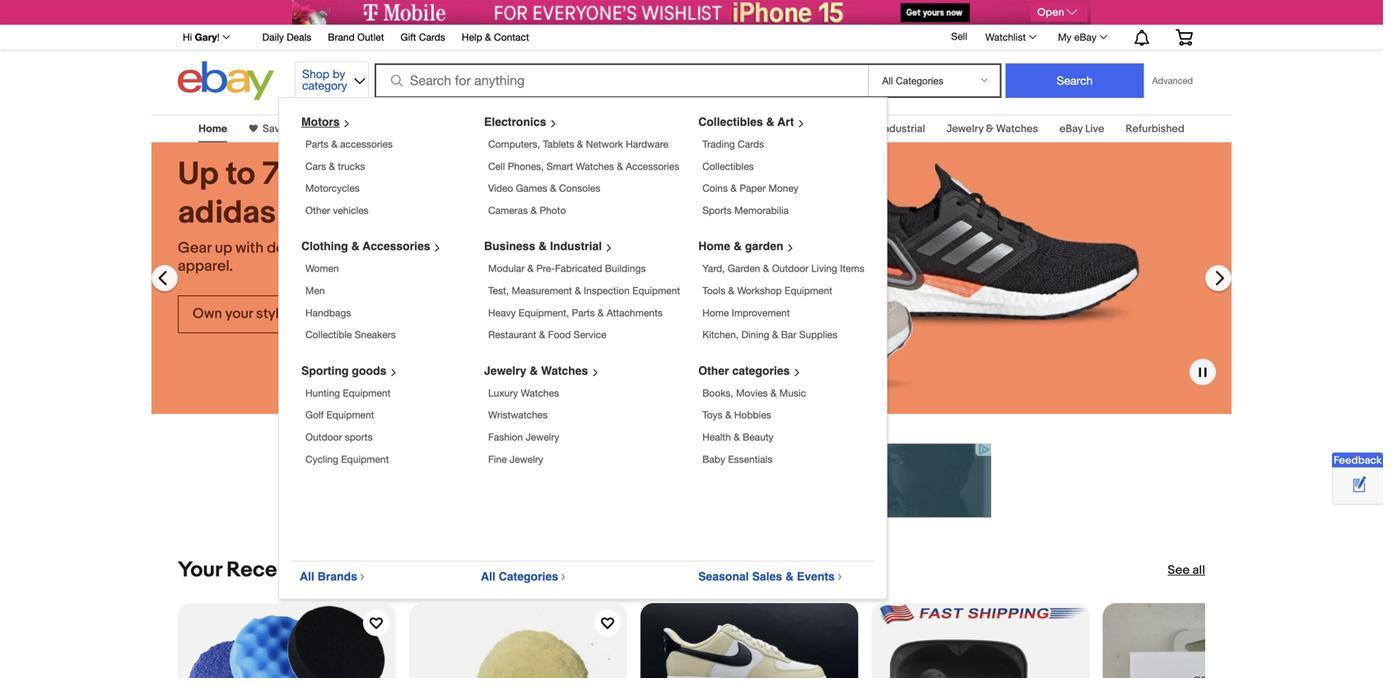 Task type: describe. For each thing, give the bounding box(es) containing it.
help
[[462, 31, 482, 43]]

all categories link
[[481, 570, 572, 583]]

outlet
[[357, 31, 384, 43]]

watches down food
[[541, 364, 588, 377]]

workshop
[[737, 285, 782, 296]]

fine
[[488, 454, 507, 465]]

all for all brands
[[300, 570, 314, 583]]

home for home & garden
[[526, 123, 555, 135]]

books, movies & music
[[703, 387, 806, 399]]

fashion jewelry
[[488, 431, 560, 443]]

wristwatches link
[[488, 409, 548, 421]]

health & beauty link
[[703, 431, 774, 443]]

clothing & accessories
[[301, 240, 430, 253]]

video
[[488, 182, 513, 194]]

0 horizontal spatial accessories
[[363, 240, 430, 253]]

collectibles for collectibles & art
[[698, 115, 763, 128]]

business inside "shop by category" banner
[[484, 240, 535, 253]]

inspection
[[584, 285, 630, 296]]

cycling equipment link
[[306, 454, 389, 465]]

computers, tablets & network hardware link
[[488, 138, 669, 150]]

all categories
[[481, 570, 558, 583]]

kitchen,
[[703, 329, 739, 341]]

buildings
[[605, 263, 646, 274]]

restaurant & food service
[[488, 329, 607, 341]]

hi gary !
[[183, 31, 220, 43]]

paper
[[740, 182, 766, 194]]

categories
[[499, 570, 558, 583]]

home & garden link
[[526, 123, 604, 135]]

ebay inside 'link'
[[1075, 31, 1097, 43]]

own your style
[[193, 305, 290, 322]]

test,
[[488, 285, 509, 296]]

hunting equipment
[[306, 387, 391, 399]]

help & contact link
[[462, 29, 529, 47]]

collectibles & art
[[698, 115, 794, 128]]

cell phones, smart watches & accessories link
[[488, 160, 680, 172]]

cards for trading cards
[[738, 138, 764, 150]]

categories
[[732, 364, 790, 377]]

goods
[[352, 364, 387, 377]]

vehicles
[[333, 205, 369, 216]]

motorcycles link
[[306, 182, 360, 194]]

sports
[[703, 205, 732, 216]]

living
[[812, 263, 838, 274]]

motors inside "shop by category" banner
[[301, 115, 340, 128]]

0 vertical spatial jewelry & watches link
[[947, 123, 1038, 135]]

daily
[[262, 31, 284, 43]]

kitchen, dining & bar supplies
[[703, 329, 838, 341]]

0 vertical spatial outdoor
[[772, 263, 809, 274]]

up to 70% off adidas main content
[[0, 105, 1383, 679]]

1 horizontal spatial collectibles link
[[703, 160, 754, 172]]

1 vertical spatial parts
[[572, 307, 595, 319]]

music
[[780, 387, 806, 399]]

luxury watches
[[488, 387, 559, 399]]

refurbished link
[[1126, 123, 1185, 135]]

fine jewelry
[[488, 454, 543, 465]]

0 horizontal spatial outdoor
[[306, 431, 342, 443]]

restaurant
[[488, 329, 536, 341]]

equipment down living
[[785, 285, 833, 296]]

shop
[[302, 67, 330, 81]]

fine jewelry link
[[488, 454, 543, 465]]

apparel.
[[178, 257, 233, 276]]

sales
[[752, 570, 782, 583]]

up
[[178, 156, 219, 194]]

supplies
[[799, 329, 838, 341]]

other for other vehicles
[[306, 205, 330, 216]]

heavy
[[488, 307, 516, 319]]

deals
[[267, 239, 304, 257]]

cars & trucks link
[[306, 160, 365, 172]]

memorabilia
[[735, 205, 789, 216]]

sporting goods
[[301, 364, 387, 377]]

0 vertical spatial business & industrial link
[[825, 123, 925, 135]]

feedback
[[1334, 455, 1382, 467]]

your recently viewed items link
[[178, 558, 448, 583]]

health & beauty
[[703, 431, 774, 443]]

up
[[215, 239, 232, 257]]

collectibles for rightmost collectibles link
[[703, 160, 754, 172]]

my ebay
[[1058, 31, 1097, 43]]

movies
[[736, 387, 768, 399]]

help & contact
[[462, 31, 529, 43]]

cycling equipment
[[306, 454, 389, 465]]

none submit inside "shop by category" banner
[[1006, 63, 1144, 98]]

home for home improvement
[[703, 307, 729, 319]]

sporting for sporting goods
[[726, 123, 768, 135]]

business & industrial for the left business & industrial link
[[484, 240, 602, 253]]

all for all categories
[[481, 570, 496, 583]]

motors inside up to 70% off adidas main content
[[314, 123, 348, 135]]

watches down network
[[576, 160, 614, 172]]

by
[[333, 67, 345, 81]]

cycling
[[306, 454, 338, 465]]

food
[[548, 329, 571, 341]]

computers,
[[488, 138, 540, 150]]

other for other categories
[[698, 364, 729, 377]]

items inside "shop by category" banner
[[840, 263, 865, 274]]

sneakers
[[355, 329, 396, 341]]

up to 70% off adidas link
[[178, 156, 451, 233]]

home improvement
[[703, 307, 790, 319]]

cars & trucks
[[306, 160, 365, 172]]

cards for gift cards
[[419, 31, 445, 43]]

equipment up attachments
[[633, 285, 680, 296]]

0 vertical spatial collectibles link
[[445, 123, 505, 135]]

women link
[[306, 263, 339, 274]]

equipment for cycling equipment
[[341, 454, 389, 465]]

other vehicles link
[[306, 205, 369, 216]]

coins & paper money
[[703, 182, 799, 194]]

home for home
[[199, 123, 227, 135]]

open
[[1038, 6, 1065, 19]]

heavy equipment, parts & attachments
[[488, 307, 663, 319]]

collectible
[[306, 329, 352, 341]]

toys for toys
[[683, 123, 705, 135]]

luxury watches link
[[488, 387, 559, 399]]

cars
[[306, 160, 326, 172]]

books, movies & music link
[[703, 387, 806, 399]]

garden
[[745, 240, 784, 253]]

baby essentials
[[703, 454, 773, 465]]

& inside "help & contact" link
[[485, 31, 491, 43]]

garden inside up to 70% off adidas main content
[[568, 123, 604, 135]]

home for home & garden
[[698, 240, 731, 253]]

sports memorabilia
[[703, 205, 789, 216]]



Task type: vqa. For each thing, say whether or not it's contained in the screenshot.


Task type: locate. For each thing, give the bounding box(es) containing it.
sporting up the hunting
[[301, 364, 349, 377]]

0 horizontal spatial jewelry & watches link
[[484, 364, 606, 377]]

cards right 'gift'
[[419, 31, 445, 43]]

jewelry & watches inside "shop by category" banner
[[484, 364, 588, 377]]

1 vertical spatial other
[[698, 364, 729, 377]]

measurement
[[512, 285, 572, 296]]

items right living
[[840, 263, 865, 274]]

home down tools
[[703, 307, 729, 319]]

business & industrial inside "shop by category" banner
[[484, 240, 602, 253]]

1 all from the left
[[300, 570, 314, 583]]

sell link
[[944, 31, 975, 42]]

brand
[[328, 31, 355, 43]]

0 vertical spatial cards
[[419, 31, 445, 43]]

equipment for hunting equipment
[[343, 387, 391, 399]]

your
[[178, 558, 222, 583]]

tools
[[703, 285, 726, 296]]

0 vertical spatial toys
[[683, 123, 705, 135]]

other down motorcycles
[[306, 205, 330, 216]]

hardware
[[626, 138, 669, 150]]

accessories down the vehicles
[[363, 240, 430, 253]]

1 vertical spatial outdoor
[[306, 431, 342, 443]]

0 vertical spatial items
[[840, 263, 865, 274]]

gear
[[178, 239, 211, 257]]

1 vertical spatial jewelry & watches link
[[484, 364, 606, 377]]

industrial inside "shop by category" banner
[[550, 240, 602, 253]]

watches up wristwatches
[[521, 387, 559, 399]]

0 vertical spatial advertisement region
[[292, 0, 1091, 25]]

account navigation
[[174, 24, 1206, 50]]

attachments
[[607, 307, 663, 319]]

collectibles down trading cards link
[[703, 160, 754, 172]]

gift cards link
[[401, 29, 445, 47]]

fabricated
[[555, 263, 602, 274]]

1 horizontal spatial business
[[825, 123, 869, 135]]

trucks
[[338, 160, 365, 172]]

1 horizontal spatial accessories
[[626, 160, 680, 172]]

other categories link
[[698, 364, 807, 377]]

collectibles inside up to 70% off adidas main content
[[445, 123, 505, 135]]

0 horizontal spatial business
[[484, 240, 535, 253]]

other vehicles
[[306, 205, 369, 216]]

outdoor
[[772, 263, 809, 274], [306, 431, 342, 443]]

Search for anything text field
[[377, 65, 865, 96]]

1 horizontal spatial garden
[[728, 263, 760, 274]]

to
[[226, 156, 255, 194]]

shop by category
[[302, 67, 347, 92]]

None submit
[[1006, 63, 1144, 98]]

all
[[1193, 563, 1206, 578]]

toys for toys & hobbies
[[703, 409, 723, 421]]

gary
[[195, 31, 217, 43]]

coins
[[703, 182, 728, 194]]

cameras & photo
[[488, 205, 566, 216]]

1 vertical spatial accessories
[[363, 240, 430, 253]]

cards down sporting goods
[[738, 138, 764, 150]]

cameras & photo link
[[488, 205, 566, 216]]

1 vertical spatial collectibles link
[[703, 160, 754, 172]]

garden down home & garden
[[728, 263, 760, 274]]

1 vertical spatial items
[[395, 558, 448, 583]]

1 vertical spatial advertisement region
[[392, 444, 991, 518]]

parts
[[306, 138, 329, 150], [572, 307, 595, 319]]

pre-
[[536, 263, 555, 274]]

toys up trading
[[683, 123, 705, 135]]

refurbished
[[1126, 123, 1185, 135]]

hunting
[[306, 387, 340, 399]]

equipment down 'sports'
[[341, 454, 389, 465]]

collectibles up the computers,
[[445, 123, 505, 135]]

0 horizontal spatial sporting
[[301, 364, 349, 377]]

outdoor up the tools & workshop equipment link on the top of page
[[772, 263, 809, 274]]

test, measurement & inspection equipment link
[[488, 285, 680, 296]]

watches
[[996, 123, 1038, 135], [576, 160, 614, 172], [541, 364, 588, 377], [521, 387, 559, 399]]

business inside up to 70% off adidas main content
[[825, 123, 869, 135]]

1 horizontal spatial all
[[481, 570, 496, 583]]

0 horizontal spatial business & industrial
[[484, 240, 602, 253]]

fashion
[[488, 431, 523, 443]]

collectibles
[[698, 115, 763, 128], [445, 123, 505, 135], [703, 160, 754, 172]]

collectibles link up the computers,
[[445, 123, 505, 135]]

see
[[1168, 563, 1190, 578]]

accessories down hardware
[[626, 160, 680, 172]]

men link
[[306, 285, 325, 296]]

modular
[[488, 263, 525, 274]]

equipment down goods
[[343, 387, 391, 399]]

saved
[[263, 123, 293, 135]]

jewelry inside up to 70% off adidas main content
[[947, 123, 984, 135]]

equipment for golf equipment
[[327, 409, 374, 421]]

industrial inside up to 70% off adidas main content
[[881, 123, 925, 135]]

your shopping cart image
[[1175, 29, 1194, 45]]

all left categories
[[481, 570, 496, 583]]

0 vertical spatial business & industrial
[[825, 123, 925, 135]]

toys up health
[[703, 409, 723, 421]]

tablets
[[543, 138, 574, 150]]

business up modular at the left of the page
[[484, 240, 535, 253]]

business & industrial inside up to 70% off adidas main content
[[825, 123, 925, 135]]

equipment,
[[519, 307, 569, 319]]

0 horizontal spatial garden
[[568, 123, 604, 135]]

seasonal sales & events link
[[698, 570, 849, 583]]

1 vertical spatial garden
[[728, 263, 760, 274]]

equipment down hunting equipment
[[327, 409, 374, 421]]

viewed
[[317, 558, 390, 583]]

business right goods
[[825, 123, 869, 135]]

business & industrial for topmost business & industrial link
[[825, 123, 925, 135]]

1 vertical spatial jewelry & watches
[[484, 364, 588, 377]]

electronics link
[[484, 115, 564, 128]]

jewelry & watches inside up to 70% off adidas main content
[[947, 123, 1038, 135]]

advertisement region inside up to 70% off adidas main content
[[392, 444, 991, 518]]

1 horizontal spatial business & industrial link
[[825, 123, 925, 135]]

sell
[[951, 31, 968, 42]]

1 horizontal spatial cards
[[738, 138, 764, 150]]

sporting for sporting goods
[[301, 364, 349, 377]]

style
[[256, 305, 287, 322]]

1 horizontal spatial industrial
[[881, 123, 925, 135]]

0 horizontal spatial all
[[300, 570, 314, 583]]

0 horizontal spatial parts
[[306, 138, 329, 150]]

photo
[[540, 205, 566, 216]]

0 vertical spatial accessories
[[626, 160, 680, 172]]

test, measurement & inspection equipment
[[488, 285, 680, 296]]

0 vertical spatial industrial
[[881, 123, 925, 135]]

1 horizontal spatial business & industrial
[[825, 123, 925, 135]]

home up tablets
[[526, 123, 555, 135]]

daily deals link
[[262, 29, 311, 47]]

0 horizontal spatial items
[[395, 558, 448, 583]]

cards inside "link"
[[419, 31, 445, 43]]

collectibles up trading cards link
[[698, 115, 763, 128]]

motors
[[301, 115, 340, 128], [314, 123, 348, 135]]

restaurant & food service link
[[488, 329, 607, 341]]

home up yard,
[[698, 240, 731, 253]]

1 vertical spatial business & industrial link
[[484, 240, 619, 253]]

home up 'up'
[[199, 123, 227, 135]]

sports memorabilia link
[[703, 205, 789, 216]]

collectible sneakers link
[[306, 329, 396, 341]]

garden up computers, tablets & network hardware link
[[568, 123, 604, 135]]

sporting inside up to 70% off adidas main content
[[726, 123, 768, 135]]

ebay live
[[1060, 123, 1105, 135]]

0 horizontal spatial industrial
[[550, 240, 602, 253]]

watches inside up to 70% off adidas main content
[[996, 123, 1038, 135]]

business
[[825, 123, 869, 135], [484, 240, 535, 253]]

1 vertical spatial ebay
[[1060, 123, 1083, 135]]

video games & consoles
[[488, 182, 601, 194]]

category
[[302, 79, 347, 92]]

service
[[574, 329, 607, 341]]

garden inside "shop by category" banner
[[728, 263, 760, 274]]

money
[[769, 182, 799, 194]]

other up books,
[[698, 364, 729, 377]]

1 horizontal spatial parts
[[572, 307, 595, 319]]

0 vertical spatial sporting
[[726, 123, 768, 135]]

tools & workshop equipment
[[703, 285, 833, 296]]

0 horizontal spatial cards
[[419, 31, 445, 43]]

ebay inside up to 70% off adidas main content
[[1060, 123, 1083, 135]]

sporting inside "shop by category" banner
[[301, 364, 349, 377]]

toys & hobbies
[[703, 409, 771, 421]]

items inside up to 70% off adidas main content
[[395, 558, 448, 583]]

items
[[840, 263, 865, 274], [395, 558, 448, 583]]

collectibles link down trading cards link
[[703, 160, 754, 172]]

toys inside "shop by category" banner
[[703, 409, 723, 421]]

all left brands
[[300, 570, 314, 583]]

jewelry & watches for topmost the jewelry & watches link
[[947, 123, 1038, 135]]

collectible sneakers
[[306, 329, 396, 341]]

ebay live link
[[1060, 123, 1105, 135]]

all brands
[[300, 570, 357, 583]]

0 vertical spatial ebay
[[1075, 31, 1097, 43]]

luxury
[[488, 387, 518, 399]]

1 horizontal spatial sporting
[[726, 123, 768, 135]]

0 horizontal spatial business & industrial link
[[484, 240, 619, 253]]

1 vertical spatial toys
[[703, 409, 723, 421]]

1 vertical spatial sporting
[[301, 364, 349, 377]]

hi
[[183, 31, 192, 43]]

and
[[393, 239, 418, 257]]

1 horizontal spatial other
[[698, 364, 729, 377]]

toys inside up to 70% off adidas main content
[[683, 123, 705, 135]]

seasonal
[[698, 570, 749, 583]]

1 vertical spatial cards
[[738, 138, 764, 150]]

0 vertical spatial garden
[[568, 123, 604, 135]]

outdoor up 'cycling'
[[306, 431, 342, 443]]

accessories
[[340, 138, 393, 150]]

gift cards
[[401, 31, 445, 43]]

dining
[[742, 329, 770, 341]]

equipment
[[633, 285, 680, 296], [785, 285, 833, 296], [343, 387, 391, 399], [327, 409, 374, 421], [341, 454, 389, 465]]

trading cards link
[[703, 138, 764, 150]]

advertisement region
[[292, 0, 1091, 25], [392, 444, 991, 518]]

1 horizontal spatial jewelry & watches
[[947, 123, 1038, 135]]

parts & accessories link
[[306, 138, 393, 150]]

golf equipment link
[[306, 409, 374, 421]]

sporting up trading cards link
[[726, 123, 768, 135]]

0 vertical spatial other
[[306, 205, 330, 216]]

0 vertical spatial jewelry & watches
[[947, 123, 1038, 135]]

parts up cars
[[306, 138, 329, 150]]

0 horizontal spatial collectibles link
[[445, 123, 505, 135]]

0 horizontal spatial jewelry & watches
[[484, 364, 588, 377]]

health
[[703, 431, 731, 443]]

improvement
[[732, 307, 790, 319]]

items right "viewed"
[[395, 558, 448, 583]]

computers, tablets & network hardware
[[488, 138, 669, 150]]

0 vertical spatial parts
[[306, 138, 329, 150]]

my
[[1058, 31, 1072, 43]]

0 vertical spatial business
[[825, 123, 869, 135]]

women
[[306, 263, 339, 274]]

own your style link
[[178, 295, 328, 333]]

all brands link
[[300, 570, 371, 583]]

baby
[[703, 454, 725, 465]]

parts down test, measurement & inspection equipment
[[572, 307, 595, 319]]

1 vertical spatial business & industrial
[[484, 240, 602, 253]]

1 horizontal spatial outdoor
[[772, 263, 809, 274]]

collectibles for the top collectibles link
[[445, 123, 505, 135]]

watches left ebay live link
[[996, 123, 1038, 135]]

1 horizontal spatial items
[[840, 263, 865, 274]]

collectibles link
[[445, 123, 505, 135], [703, 160, 754, 172]]

1 vertical spatial business
[[484, 240, 535, 253]]

gift
[[401, 31, 416, 43]]

ebay right the my
[[1075, 31, 1097, 43]]

1 horizontal spatial jewelry & watches link
[[947, 123, 1038, 135]]

1 vertical spatial industrial
[[550, 240, 602, 253]]

0 horizontal spatial other
[[306, 205, 330, 216]]

shop by category banner
[[174, 24, 1206, 600]]

ebay left "live"
[[1060, 123, 1083, 135]]

jewelry & watches for bottom the jewelry & watches link
[[484, 364, 588, 377]]

2 all from the left
[[481, 570, 496, 583]]

art
[[778, 115, 794, 128]]



